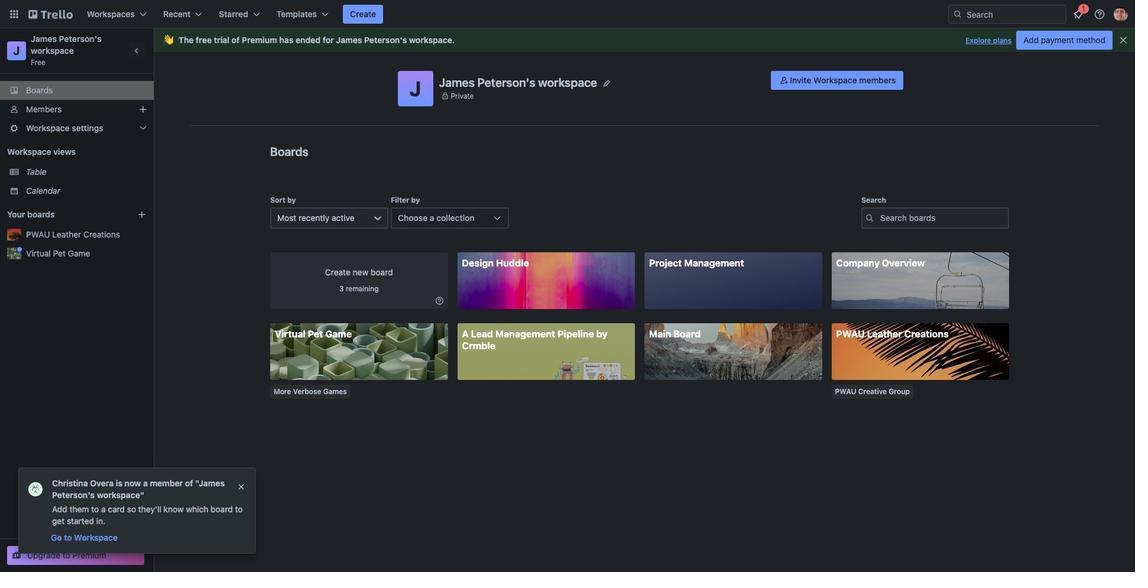 Task type: vqa. For each thing, say whether or not it's contained in the screenshot.
0 Notifications image
no



Task type: describe. For each thing, give the bounding box(es) containing it.
filter by
[[391, 196, 420, 205]]

workspace"
[[97, 490, 144, 500]]

1 horizontal spatial virtual
[[275, 329, 306, 340]]

card
[[108, 505, 125, 515]]

0 vertical spatial game
[[68, 248, 90, 258]]

1 vertical spatial game
[[326, 329, 352, 340]]

create button
[[343, 5, 383, 24]]

choose a collection
[[398, 213, 475, 223]]

overview
[[882, 258, 926, 269]]

get
[[52, 516, 65, 526]]

a inside "christina overa is now a member of "james peterson's workspace""
[[143, 479, 148, 489]]

3
[[340, 285, 344, 293]]

recent button
[[156, 5, 210, 24]]

active
[[332, 213, 355, 223]]

1 vertical spatial creations
[[905, 329, 949, 340]]

huddle
[[496, 258, 529, 269]]

james for james peterson's workspace free
[[31, 34, 57, 44]]

payment
[[1041, 35, 1075, 45]]

workspace inside popup button
[[26, 123, 70, 133]]

your boards
[[7, 209, 55, 219]]

0 vertical spatial creations
[[83, 230, 120, 240]]

to up in.
[[91, 505, 99, 515]]

search
[[862, 196, 887, 205]]

more verbose games
[[274, 387, 347, 396]]

explore plans
[[966, 36, 1012, 45]]

private
[[451, 91, 474, 100]]

creative
[[859, 387, 887, 396]]

👋 the free trial of premium has ended for james peterson's workspace .
[[163, 35, 455, 45]]

workspaces button
[[80, 5, 154, 24]]

so
[[127, 505, 136, 515]]

project management
[[649, 258, 745, 269]]

templates
[[277, 9, 317, 19]]

a lead management pipeline by crmble
[[462, 329, 608, 351]]

christina
[[52, 479, 88, 489]]

workspace navigation collapse icon image
[[129, 43, 146, 59]]

by for sort by
[[287, 196, 296, 205]]

a inside add them to a card so they'll know which board to get started in.
[[101, 505, 106, 515]]

has
[[279, 35, 294, 45]]

wave image
[[163, 35, 174, 46]]

board inside add them to a card so they'll know which board to get started in.
[[211, 505, 233, 515]]

your
[[7, 209, 25, 219]]

by for filter by
[[411, 196, 420, 205]]

peterson's inside "christina overa is now a member of "james peterson's workspace""
[[52, 490, 95, 500]]

alert containing christina overa is now a member of "james peterson's workspace"
[[19, 468, 256, 554]]

add payment method button
[[1017, 31, 1113, 50]]

lead
[[471, 329, 493, 340]]

"james
[[195, 479, 225, 489]]

j link
[[7, 41, 26, 60]]

0 vertical spatial boards
[[26, 85, 53, 95]]

create for create
[[350, 9, 376, 19]]

pwau for left pwau leather creations link
[[26, 230, 50, 240]]

👋
[[163, 35, 174, 45]]

sm image inside invite workspace members button
[[779, 75, 790, 86]]

of inside "christina overa is now a member of "james peterson's workspace""
[[185, 479, 193, 489]]

add for add them to a card so they'll know which board to get started in.
[[52, 505, 67, 515]]

remaining
[[346, 285, 379, 293]]

j for j button
[[410, 76, 421, 101]]

is
[[116, 479, 122, 489]]

views
[[53, 147, 76, 157]]

a
[[462, 329, 469, 340]]

table link
[[26, 166, 147, 178]]

james inside banner
[[336, 35, 362, 45]]

0 vertical spatial pwau leather creations
[[26, 230, 120, 240]]

most
[[277, 213, 296, 223]]

your boards with 2 items element
[[7, 208, 119, 222]]

collection
[[437, 213, 475, 223]]

choose
[[398, 213, 428, 223]]

they'll
[[138, 505, 161, 515]]

workspace up table on the left top of page
[[7, 147, 51, 157]]

upgrade
[[27, 551, 60, 561]]

most recently active
[[277, 213, 355, 223]]

go to workspace link
[[51, 532, 118, 544]]

1 horizontal spatial virtual pet game
[[275, 329, 352, 340]]

the
[[179, 35, 194, 45]]

james peterson's workspace free
[[31, 34, 104, 67]]

explore
[[966, 36, 992, 45]]

1 notification image
[[1072, 7, 1086, 21]]

workspace settings
[[26, 123, 103, 133]]

boards link
[[0, 81, 154, 100]]

know
[[164, 505, 184, 515]]

crmble
[[462, 341, 496, 351]]

0 horizontal spatial sm image
[[434, 295, 446, 307]]

1 vertical spatial pwau
[[837, 329, 865, 340]]

primary element
[[0, 0, 1136, 28]]

1 horizontal spatial management
[[685, 258, 745, 269]]

workspace inside alert
[[74, 533, 118, 543]]

Search field
[[963, 5, 1066, 23]]

to inside the "upgrade to premium" link
[[63, 551, 70, 561]]

james peterson (jamespeterson93) image
[[1114, 7, 1129, 21]]

method
[[1077, 35, 1106, 45]]

add for add payment method
[[1024, 35, 1039, 45]]

0 horizontal spatial pwau leather creations link
[[26, 229, 147, 241]]

plans
[[994, 36, 1012, 45]]

ended
[[296, 35, 321, 45]]

table
[[26, 167, 46, 177]]

games
[[323, 387, 347, 396]]

for
[[323, 35, 334, 45]]

recently
[[299, 213, 330, 223]]

.
[[452, 35, 455, 45]]

upgrade to premium link
[[7, 547, 144, 565]]

j button
[[398, 71, 433, 106]]

dismiss flag image
[[237, 483, 246, 492]]

company overview
[[837, 258, 926, 269]]

to down dismiss flag icon
[[235, 505, 243, 515]]

templates button
[[270, 5, 336, 24]]

banner containing 👋
[[154, 28, 1136, 52]]

sort
[[270, 196, 286, 205]]

1 horizontal spatial of
[[232, 35, 240, 45]]

choose a collection button
[[391, 208, 509, 229]]

0 horizontal spatial pet
[[53, 248, 66, 258]]

upgrade to premium
[[27, 551, 106, 561]]

company
[[837, 258, 880, 269]]

pwau for the pwau creative group 'button'
[[835, 387, 857, 396]]

Search text field
[[862, 208, 1010, 229]]

project
[[649, 258, 682, 269]]

create new board
[[325, 267, 393, 277]]



Task type: locate. For each thing, give the bounding box(es) containing it.
0 horizontal spatial of
[[185, 479, 193, 489]]

back to home image
[[28, 5, 73, 24]]

christina overa is now a member of "james peterson's workspace"
[[52, 479, 225, 500]]

1 vertical spatial sm image
[[434, 295, 446, 307]]

0 horizontal spatial management
[[496, 329, 556, 340]]

project management link
[[645, 253, 822, 309]]

calendar
[[26, 186, 60, 196]]

0 horizontal spatial virtual pet game link
[[26, 248, 147, 260]]

main board
[[649, 329, 701, 340]]

1 horizontal spatial creations
[[905, 329, 949, 340]]

creations down your boards with 2 items element
[[83, 230, 120, 240]]

workspace down members
[[26, 123, 70, 133]]

workspace inside james peterson's workspace free
[[31, 46, 74, 56]]

workspace for james peterson's workspace free
[[31, 46, 74, 56]]

1 horizontal spatial boards
[[270, 145, 309, 159]]

2 horizontal spatial workspace
[[538, 75, 598, 89]]

1 horizontal spatial game
[[326, 329, 352, 340]]

boards
[[26, 85, 53, 95], [270, 145, 309, 159]]

james for james peterson's workspace
[[439, 75, 475, 89]]

main board link
[[645, 324, 822, 380]]

leather up creative
[[868, 329, 903, 340]]

1 vertical spatial pwau leather creations
[[837, 329, 949, 340]]

sm image
[[779, 75, 790, 86], [434, 295, 446, 307]]

boards up sort by
[[270, 145, 309, 159]]

board
[[674, 329, 701, 340]]

main
[[649, 329, 672, 340]]

j left james peterson's workspace free
[[13, 44, 20, 57]]

0 horizontal spatial workspace
[[31, 46, 74, 56]]

2 vertical spatial workspace
[[538, 75, 598, 89]]

1 vertical spatial create
[[325, 267, 351, 277]]

3 remaining
[[340, 285, 379, 293]]

which
[[186, 505, 208, 515]]

james right for
[[336, 35, 362, 45]]

virtual down boards
[[26, 248, 51, 258]]

1 horizontal spatial james
[[336, 35, 362, 45]]

invite workspace members button
[[772, 71, 904, 90]]

workspace inside button
[[814, 75, 858, 85]]

0 horizontal spatial board
[[211, 505, 233, 515]]

boards up members
[[26, 85, 53, 95]]

free
[[31, 58, 46, 67]]

pwau leather creations link down your boards with 2 items element
[[26, 229, 147, 241]]

1 vertical spatial j
[[410, 76, 421, 101]]

pet up more verbose games
[[308, 329, 323, 340]]

creations down "company overview" "link"
[[905, 329, 949, 340]]

add them to a card so they'll know which board to get started in.
[[52, 505, 243, 526]]

1 horizontal spatial leather
[[868, 329, 903, 340]]

workspace for james peterson's workspace
[[538, 75, 598, 89]]

a right choose
[[430, 213, 435, 223]]

management right project
[[685, 258, 745, 269]]

to right upgrade
[[63, 551, 70, 561]]

pwau creative group button
[[832, 385, 914, 399]]

search image
[[953, 9, 963, 19]]

premium down go to workspace link
[[72, 551, 106, 561]]

0 horizontal spatial by
[[287, 196, 296, 205]]

0 vertical spatial virtual pet game
[[26, 248, 90, 258]]

by
[[287, 196, 296, 205], [411, 196, 420, 205], [597, 329, 608, 340]]

0 horizontal spatial premium
[[72, 551, 106, 561]]

1 horizontal spatial j
[[410, 76, 421, 101]]

started
[[67, 516, 94, 526]]

design huddle
[[462, 258, 529, 269]]

members
[[860, 75, 896, 85]]

design
[[462, 258, 494, 269]]

explore plans button
[[966, 34, 1012, 48]]

add up get
[[52, 505, 67, 515]]

by right sort
[[287, 196, 296, 205]]

a
[[430, 213, 435, 223], [143, 479, 148, 489], [101, 505, 106, 515]]

0 horizontal spatial leather
[[52, 230, 81, 240]]

trial
[[214, 35, 230, 45]]

game down your boards with 2 items element
[[68, 248, 90, 258]]

game down 3
[[326, 329, 352, 340]]

invite workspace members
[[790, 75, 896, 85]]

premium left has
[[242, 35, 277, 45]]

workspace right the invite at the right of page
[[814, 75, 858, 85]]

0 vertical spatial premium
[[242, 35, 277, 45]]

pwau
[[26, 230, 50, 240], [837, 329, 865, 340], [835, 387, 857, 396]]

0 horizontal spatial boards
[[26, 85, 53, 95]]

banner
[[154, 28, 1136, 52]]

invite
[[790, 75, 812, 85]]

workspaces
[[87, 9, 135, 19]]

1 vertical spatial board
[[211, 505, 233, 515]]

1 horizontal spatial premium
[[242, 35, 277, 45]]

0 vertical spatial leather
[[52, 230, 81, 240]]

overa
[[90, 479, 114, 489]]

1 horizontal spatial add
[[1024, 35, 1039, 45]]

create inside create button
[[350, 9, 376, 19]]

premium inside banner
[[242, 35, 277, 45]]

1 horizontal spatial sm image
[[779, 75, 790, 86]]

1 vertical spatial of
[[185, 479, 193, 489]]

verbose
[[293, 387, 321, 396]]

members link
[[0, 100, 154, 119]]

management inside a lead management pipeline by crmble
[[496, 329, 556, 340]]

workspace
[[409, 35, 452, 45], [31, 46, 74, 56], [538, 75, 598, 89]]

0 vertical spatial a
[[430, 213, 435, 223]]

0 horizontal spatial virtual
[[26, 248, 51, 258]]

of left '"james'
[[185, 479, 193, 489]]

0 horizontal spatial j
[[13, 44, 20, 57]]

0 horizontal spatial james
[[31, 34, 57, 44]]

0 vertical spatial of
[[232, 35, 240, 45]]

add inside add payment method button
[[1024, 35, 1039, 45]]

0 horizontal spatial add
[[52, 505, 67, 515]]

1 horizontal spatial virtual pet game link
[[270, 324, 448, 380]]

1 vertical spatial virtual pet game link
[[270, 324, 448, 380]]

1 vertical spatial leather
[[868, 329, 903, 340]]

0 vertical spatial add
[[1024, 35, 1039, 45]]

1 horizontal spatial pet
[[308, 329, 323, 340]]

pwau leather creations
[[26, 230, 120, 240], [837, 329, 949, 340]]

workspace inside banner
[[409, 35, 452, 45]]

free
[[196, 35, 212, 45]]

2 vertical spatial a
[[101, 505, 106, 515]]

0 vertical spatial sm image
[[779, 75, 790, 86]]

james
[[31, 34, 57, 44], [336, 35, 362, 45], [439, 75, 475, 89]]

0 vertical spatial management
[[685, 258, 745, 269]]

2 horizontal spatial by
[[597, 329, 608, 340]]

virtual pet game down 3
[[275, 329, 352, 340]]

0 vertical spatial pwau
[[26, 230, 50, 240]]

1 horizontal spatial pwau leather creations
[[837, 329, 949, 340]]

workspace
[[814, 75, 858, 85], [26, 123, 70, 133], [7, 147, 51, 157], [74, 533, 118, 543]]

1 horizontal spatial board
[[371, 267, 393, 277]]

0 vertical spatial board
[[371, 267, 393, 277]]

to
[[91, 505, 99, 515], [235, 505, 243, 515], [64, 533, 72, 543], [63, 551, 70, 561]]

add inside add them to a card so they'll know which board to get started in.
[[52, 505, 67, 515]]

pwau leather creations down your boards with 2 items element
[[26, 230, 120, 240]]

j for j link
[[13, 44, 20, 57]]

0 vertical spatial pet
[[53, 248, 66, 258]]

group
[[889, 387, 910, 396]]

0 vertical spatial j
[[13, 44, 20, 57]]

calendar link
[[26, 185, 147, 197]]

company overview link
[[832, 253, 1010, 309]]

2 horizontal spatial james
[[439, 75, 475, 89]]

1 horizontal spatial workspace
[[409, 35, 452, 45]]

james up private at the left
[[439, 75, 475, 89]]

1 vertical spatial workspace
[[31, 46, 74, 56]]

1 horizontal spatial a
[[143, 479, 148, 489]]

to right go
[[64, 533, 72, 543]]

james up free on the left
[[31, 34, 57, 44]]

by right pipeline
[[597, 329, 608, 340]]

pet down your boards with 2 items element
[[53, 248, 66, 258]]

more verbose games button
[[270, 385, 351, 399]]

james inside james peterson's workspace free
[[31, 34, 57, 44]]

0 horizontal spatial a
[[101, 505, 106, 515]]

to inside go to workspace link
[[64, 533, 72, 543]]

1 horizontal spatial by
[[411, 196, 420, 205]]

a right "now"
[[143, 479, 148, 489]]

workspace down in.
[[74, 533, 118, 543]]

leather down your boards with 2 items element
[[52, 230, 81, 240]]

1 vertical spatial a
[[143, 479, 148, 489]]

starred
[[219, 9, 248, 19]]

0 vertical spatial pwau leather creations link
[[26, 229, 147, 241]]

james peterson's workspace
[[439, 75, 598, 89]]

by right the filter
[[411, 196, 420, 205]]

workspace views
[[7, 147, 76, 157]]

1 vertical spatial boards
[[270, 145, 309, 159]]

boards
[[27, 209, 55, 219]]

1 vertical spatial virtual pet game
[[275, 329, 352, 340]]

premium
[[242, 35, 277, 45], [72, 551, 106, 561]]

pwau inside 'button'
[[835, 387, 857, 396]]

new
[[353, 267, 369, 277]]

starred button
[[212, 5, 267, 24]]

a lead management pipeline by crmble link
[[458, 324, 635, 380]]

by inside a lead management pipeline by crmble
[[597, 329, 608, 340]]

1 vertical spatial add
[[52, 505, 67, 515]]

open information menu image
[[1094, 8, 1106, 20]]

management right lead
[[496, 329, 556, 340]]

pet
[[53, 248, 66, 258], [308, 329, 323, 340]]

them
[[70, 505, 89, 515]]

0 horizontal spatial pwau leather creations
[[26, 230, 120, 240]]

create
[[350, 9, 376, 19], [325, 267, 351, 277]]

virtual up more
[[275, 329, 306, 340]]

virtual pet game link down your boards with 2 items element
[[26, 248, 147, 260]]

1 vertical spatial management
[[496, 329, 556, 340]]

board right new
[[371, 267, 393, 277]]

pwau leather creations up "group"
[[837, 329, 949, 340]]

peterson's inside james peterson's workspace free
[[59, 34, 102, 44]]

0 horizontal spatial creations
[[83, 230, 120, 240]]

j left private at the left
[[410, 76, 421, 101]]

virtual pet game link up games
[[270, 324, 448, 380]]

add left payment
[[1024, 35, 1039, 45]]

now
[[125, 479, 141, 489]]

0 vertical spatial create
[[350, 9, 376, 19]]

1 vertical spatial pwau leather creations link
[[832, 324, 1010, 380]]

j
[[13, 44, 20, 57], [410, 76, 421, 101]]

sort by
[[270, 196, 296, 205]]

2 vertical spatial pwau
[[835, 387, 857, 396]]

1 horizontal spatial pwau leather creations link
[[832, 324, 1010, 380]]

1 vertical spatial virtual
[[275, 329, 306, 340]]

1 vertical spatial pet
[[308, 329, 323, 340]]

add payment method
[[1024, 35, 1106, 45]]

a up in.
[[101, 505, 106, 515]]

2 horizontal spatial a
[[430, 213, 435, 223]]

recent
[[163, 9, 191, 19]]

of right trial at the top left
[[232, 35, 240, 45]]

0 vertical spatial virtual pet game link
[[26, 248, 147, 260]]

settings
[[72, 123, 103, 133]]

board right which
[[211, 505, 233, 515]]

0 horizontal spatial game
[[68, 248, 90, 258]]

create for create new board
[[325, 267, 351, 277]]

1 vertical spatial premium
[[72, 551, 106, 561]]

pwau leather creations link up "group"
[[832, 324, 1010, 380]]

members
[[26, 104, 62, 114]]

add board image
[[137, 210, 147, 219]]

peterson's inside banner
[[364, 35, 407, 45]]

game
[[68, 248, 90, 258], [326, 329, 352, 340]]

a inside button
[[430, 213, 435, 223]]

0 vertical spatial virtual
[[26, 248, 51, 258]]

member
[[150, 479, 183, 489]]

alert
[[19, 468, 256, 554]]

pipeline
[[558, 329, 594, 340]]

0 horizontal spatial virtual pet game
[[26, 248, 90, 258]]

virtual pet game link
[[26, 248, 147, 260], [270, 324, 448, 380]]

0 vertical spatial workspace
[[409, 35, 452, 45]]

j inside button
[[410, 76, 421, 101]]

virtual pet game down your boards with 2 items element
[[26, 248, 90, 258]]



